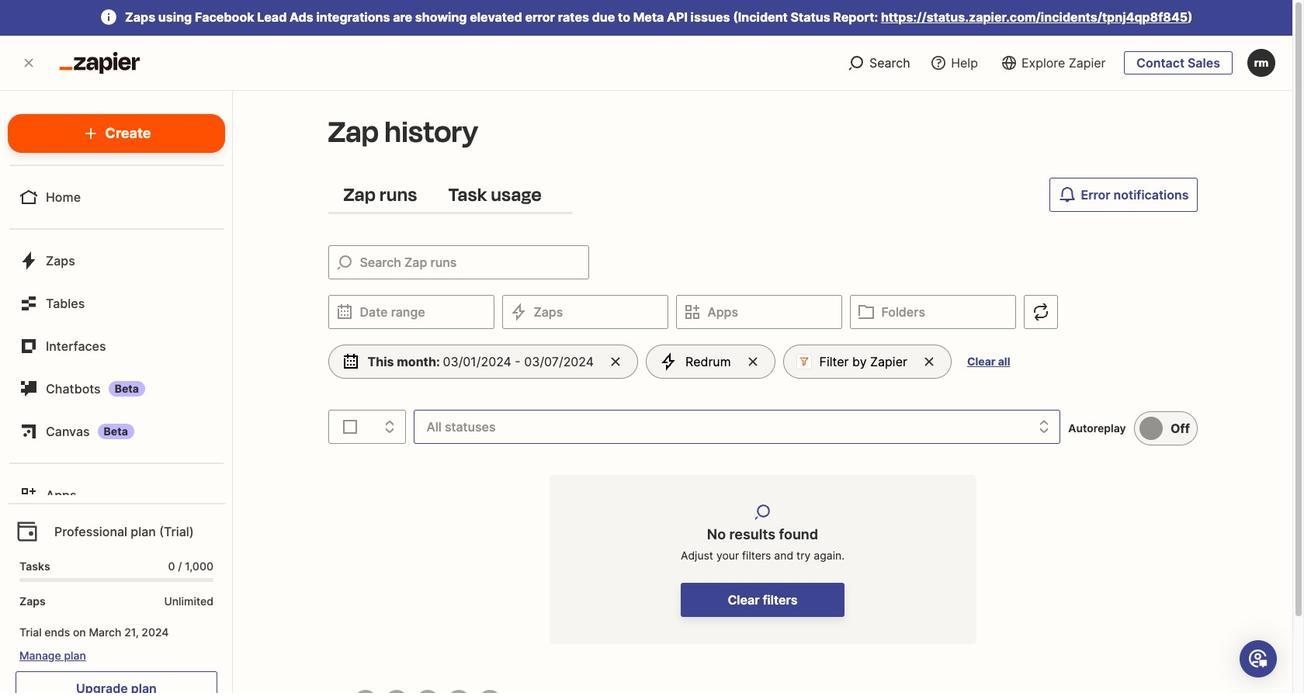 Task type: describe. For each thing, give the bounding box(es) containing it.
https://status.zapier.com/incidents/tpnj4qp8f845 link
[[881, 9, 1188, 25]]

rare man image
[[1246, 47, 1277, 78]]

status
[[791, 9, 830, 25]]

zap for zap history
[[328, 111, 379, 153]]

manage plan link
[[19, 648, 213, 663]]

error
[[525, 9, 555, 25]]

tables link
[[9, 284, 224, 323]]

beta for chatbots
[[115, 382, 139, 395]]

canvas
[[46, 424, 90, 439]]

trial ends on march 21, 2024
[[19, 625, 169, 639]]

contact sales link
[[1124, 51, 1233, 74]]

on
[[73, 625, 86, 639]]

help
[[951, 55, 978, 70]]

manage plan
[[19, 649, 86, 662]]

clear all link
[[967, 354, 1010, 368]]

meta
[[633, 9, 664, 25]]

go to the zapier homepage image
[[59, 52, 141, 73]]

home
[[46, 189, 81, 205]]

0 / 1,000
[[168, 559, 213, 573]]

no
[[707, 526, 726, 542]]

unlimited
[[164, 594, 213, 608]]

Folder search text field
[[881, 295, 1015, 328]]

professional plan (trial) region
[[8, 495, 225, 693]]

tables
[[46, 295, 85, 311]]

date range
[[360, 304, 425, 320]]

Task Search text field
[[360, 246, 588, 278]]

filter by zapier
[[819, 354, 907, 369]]

clear for clear all
[[967, 354, 996, 368]]

filter by zapier button
[[783, 344, 952, 379]]

api
[[667, 9, 688, 25]]

zap runs
[[343, 181, 418, 208]]

manage your account and search apps form
[[847, 35, 1277, 200]]

zapier inside button
[[870, 354, 907, 369]]

home link
[[9, 177, 224, 216]]

create
[[105, 125, 151, 141]]

plan for manage
[[64, 649, 86, 662]]

lead
[[257, 9, 287, 25]]

error
[[1081, 187, 1111, 202]]

month:
[[397, 354, 440, 369]]

clear all
[[967, 354, 1010, 368]]

integrations
[[316, 9, 390, 25]]

elevated
[[470, 9, 522, 25]]

zaps link
[[9, 241, 224, 280]]

(incident
[[733, 9, 788, 25]]

error notifications
[[1081, 187, 1189, 202]]

apps link
[[9, 476, 224, 514]]

error notifications link
[[1049, 177, 1197, 212]]

plan for professional
[[131, 524, 156, 539]]

usage
[[491, 181, 542, 208]]

create button
[[8, 114, 225, 153]]

(trial)
[[159, 524, 194, 539]]

filters inside button
[[763, 592, 798, 608]]

report:
[[833, 9, 878, 25]]

zap history
[[328, 111, 478, 153]]

and
[[774, 549, 793, 562]]

manage
[[19, 649, 61, 662]]

zaps inside zaps link
[[46, 253, 75, 268]]

task usage link
[[433, 175, 558, 214]]

03/01/2024
[[443, 354, 511, 369]]

zapier inside manage your account and search apps form
[[1069, 55, 1106, 70]]

/
[[178, 559, 182, 573]]

interfaces link
[[9, 327, 224, 365]]

used 0 of 1000 tasks element
[[19, 559, 213, 574]]

search
[[869, 55, 910, 70]]

date
[[360, 304, 388, 320]]

03/07/2024
[[524, 354, 594, 369]]

Run Status Filter, All statuses text field
[[427, 410, 1029, 443]]

using
[[158, 9, 192, 25]]

0
[[168, 559, 175, 573]]

ads
[[290, 9, 313, 25]]

1,000
[[185, 559, 213, 573]]

filter
[[819, 354, 849, 369]]

contact sales
[[1136, 55, 1220, 70]]

Zap Search text field
[[534, 295, 667, 328]]

refresh image
[[1031, 302, 1050, 321]]

range
[[391, 304, 425, 320]]



Task type: locate. For each thing, give the bounding box(es) containing it.
sales
[[1188, 55, 1220, 70]]

0 horizontal spatial plan
[[64, 649, 86, 662]]

ends
[[45, 625, 70, 639]]

1 vertical spatial zaps
[[46, 253, 75, 268]]

plan left (trial)
[[131, 524, 156, 539]]

1 horizontal spatial zapier
[[1069, 55, 1106, 70]]

1 horizontal spatial clear
[[967, 354, 996, 368]]

chatbots
[[46, 381, 101, 396]]

zaps using facebook lead ads integrations are showing elevated error rates due to meta api issues (incident status report: https://status.zapier.com/incidents/tpnj4qp8f845 )
[[125, 9, 1193, 25]]

List of selection options field
[[328, 410, 406, 444]]

march
[[89, 625, 121, 639]]

0 horizontal spatial clear
[[728, 592, 760, 608]]

redrum
[[685, 354, 731, 369]]

0 vertical spatial beta
[[115, 382, 139, 395]]

plan down on
[[64, 649, 86, 662]]

to
[[618, 9, 630, 25]]

none field app search
[[676, 295, 842, 329]]

zaps right info element
[[125, 9, 155, 25]]

info image
[[100, 7, 118, 26]]

1 vertical spatial zapier
[[870, 354, 907, 369]]

task usage
[[449, 181, 542, 208]]

1 horizontal spatial zaps
[[46, 253, 75, 268]]

filter by zapier logo image
[[798, 356, 809, 367]]

zap
[[328, 111, 379, 153], [343, 181, 376, 208]]

clear filters button
[[681, 583, 845, 617]]

zaps up trial
[[19, 594, 46, 608]]

professional plan (trial)
[[54, 524, 194, 539]]

0 vertical spatial zap
[[328, 111, 379, 153]]

none field zap search
[[502, 295, 668, 329]]

found
[[779, 526, 818, 542]]

None field
[[502, 295, 668, 329], [676, 295, 842, 329], [850, 295, 1016, 329], [413, 410, 1061, 459], [413, 410, 1061, 459]]

status options list box
[[413, 444, 615, 459]]

filters down results
[[742, 549, 771, 562]]

redrum button
[[646, 344, 775, 379]]

task
[[449, 181, 487, 208]]

)
[[1188, 9, 1193, 25]]

used 0 of infinity zaps element
[[19, 594, 213, 609]]

tasks
[[19, 559, 50, 573]]

this month: 03/01/2024 - 03/07/2024
[[368, 354, 594, 369]]

1 vertical spatial plan
[[64, 649, 86, 662]]

1 vertical spatial filters
[[763, 592, 798, 608]]

beta down interfaces link at the left of the page
[[115, 382, 139, 395]]

clear filters
[[728, 592, 798, 608]]

filters
[[742, 549, 771, 562], [763, 592, 798, 608]]

notifications
[[1114, 187, 1189, 202]]

info element
[[100, 7, 118, 26]]

clear for clear filters
[[728, 592, 760, 608]]

apps
[[46, 487, 76, 503]]

no results found adjust your filters and try again.
[[681, 526, 845, 562]]

runs
[[380, 181, 418, 208]]

by
[[852, 354, 867, 369]]

due
[[592, 9, 615, 25]]

history
[[385, 111, 478, 153]]

interfaces
[[46, 338, 106, 354]]

clear
[[967, 354, 996, 368], [728, 592, 760, 608]]

help link
[[926, 35, 982, 90]]

none field folder search
[[850, 295, 1016, 329]]

-
[[515, 354, 521, 369]]

trial
[[19, 625, 42, 639]]

0 horizontal spatial zapier
[[870, 354, 907, 369]]

professional
[[54, 524, 127, 539]]

explore zapier
[[1021, 55, 1106, 70]]

clear down your
[[728, 592, 760, 608]]

App Search text field
[[708, 295, 841, 328]]

results
[[729, 526, 776, 542]]

zaps
[[125, 9, 155, 25], [46, 253, 75, 268], [19, 594, 46, 608]]

21,
[[124, 625, 139, 639]]

rates
[[558, 9, 589, 25]]

0 vertical spatial clear
[[967, 354, 996, 368]]

explore zapier link
[[996, 35, 1111, 90]]

open intercom messenger image
[[1249, 650, 1268, 668]]

filters down and
[[763, 592, 798, 608]]

2024
[[142, 625, 169, 639]]

2 vertical spatial zaps
[[19, 594, 46, 608]]

again.
[[814, 549, 845, 562]]

1 horizontal spatial plan
[[131, 524, 156, 539]]

1 vertical spatial zap
[[343, 181, 376, 208]]

are
[[393, 9, 412, 25]]

your
[[716, 549, 739, 562]]

zapier right by in the bottom right of the page
[[870, 354, 907, 369]]

zaps inside used 0 of infinity zaps element
[[19, 594, 46, 608]]

rm
[[1254, 56, 1269, 69]]

zap for zap runs
[[343, 181, 376, 208]]

contact
[[1136, 55, 1185, 70]]

0 vertical spatial plan
[[131, 524, 156, 539]]

issues
[[691, 9, 730, 25]]

try
[[796, 549, 811, 562]]

clear left the all
[[967, 354, 996, 368]]

https://status.zapier.com/incidents/tpnj4qp8f845
[[881, 9, 1188, 25]]

0 vertical spatial zaps
[[125, 9, 155, 25]]

facebook
[[195, 9, 254, 25]]

filters inside no results found adjust your filters and try again.
[[742, 549, 771, 562]]

1 vertical spatial beta
[[104, 424, 128, 438]]

site links element
[[0, 91, 233, 693]]

zapier right explore
[[1069, 55, 1106, 70]]

zap up zap runs link
[[328, 111, 379, 153]]

zapier
[[1069, 55, 1106, 70], [870, 354, 907, 369]]

0 horizontal spatial zaps
[[19, 594, 46, 608]]

showing
[[415, 9, 467, 25]]

zaps up tables
[[46, 253, 75, 268]]

adjust
[[681, 549, 713, 562]]

zap runs link
[[328, 175, 433, 214]]

date range button
[[360, 295, 493, 328]]

zap left runs
[[343, 181, 376, 208]]

0 vertical spatial filters
[[742, 549, 771, 562]]

explore
[[1021, 55, 1065, 70]]

beta
[[115, 382, 139, 395], [104, 424, 128, 438]]

beta for canvas
[[104, 424, 128, 438]]

clear inside button
[[728, 592, 760, 608]]

off
[[1171, 420, 1190, 436]]

autoreplay
[[1068, 421, 1126, 434]]

0 vertical spatial zapier
[[1069, 55, 1106, 70]]

this
[[368, 354, 394, 369]]

2 horizontal spatial zaps
[[125, 9, 155, 25]]

1 vertical spatial clear
[[728, 592, 760, 608]]

beta right canvas on the left bottom of page
[[104, 424, 128, 438]]



Task type: vqa. For each thing, say whether or not it's contained in the screenshot.
https://status.zapier.com/incidents/tpnj4qp8f845
yes



